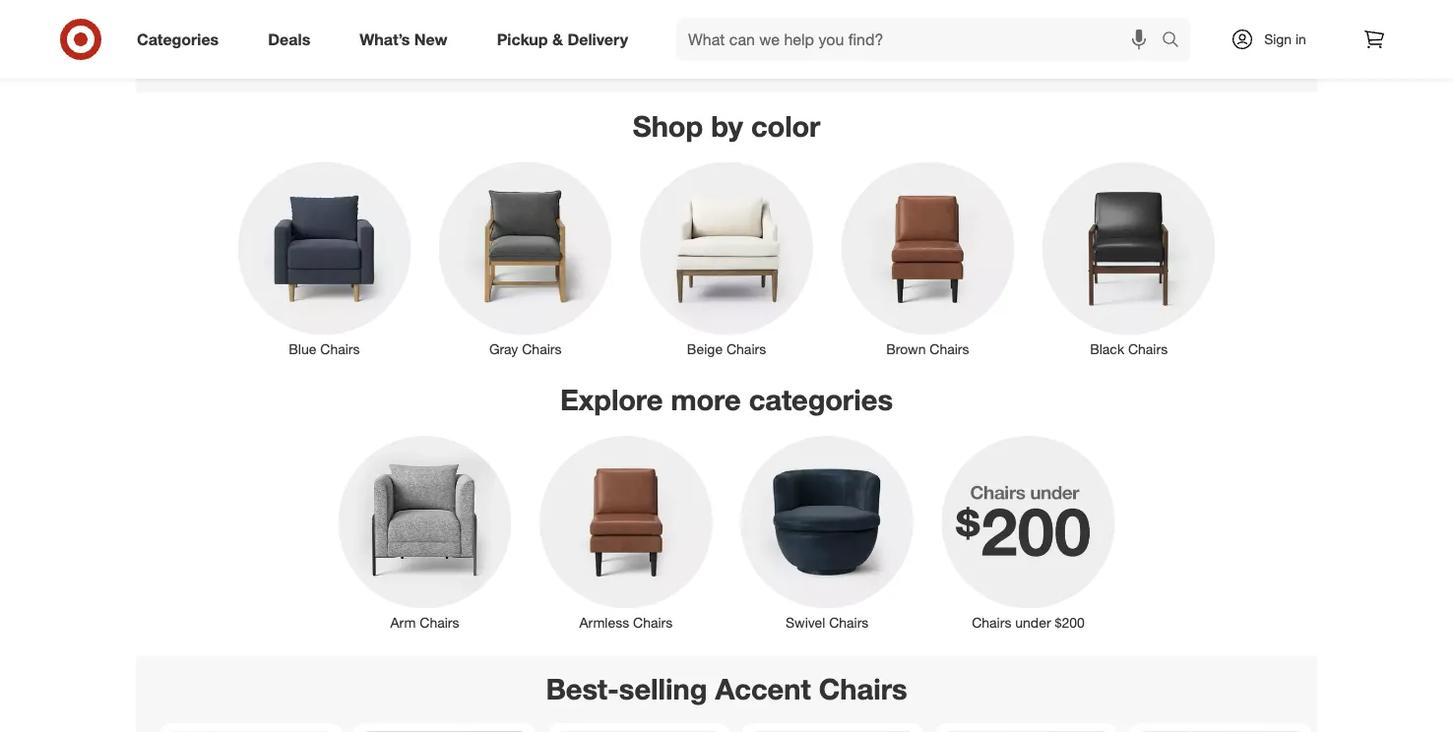 Task type: locate. For each thing, give the bounding box(es) containing it.
0 horizontal spatial with
[[355, 7, 381, 24]]

best-
[[546, 672, 619, 707]]

& inside the classic wingback chair, with its signature winged sides and tall back, works well for both, modern & traditional-style seating.
[[481, 27, 490, 44]]

and
[[220, 27, 243, 44], [665, 46, 688, 64]]

for
[[374, 27, 390, 44], [823, 27, 840, 44], [798, 46, 815, 64]]

classic
[[210, 7, 252, 24]]

chairs
[[320, 340, 360, 357], [522, 340, 562, 357], [727, 340, 766, 357], [930, 340, 970, 357], [1129, 340, 1168, 357], [420, 614, 459, 631], [633, 614, 673, 631], [829, 614, 869, 631], [972, 614, 1012, 631], [819, 672, 908, 707]]

1 horizontal spatial your
[[971, 46, 998, 64]]

with up variety
[[1113, 7, 1139, 24]]

by
[[711, 108, 743, 143]]

explore
[[965, 27, 1012, 44], [560, 382, 663, 417]]

the
[[183, 7, 206, 24]]

blue chairs
[[289, 340, 360, 357]]

set
[[738, 27, 757, 44]]

style up chairs
[[1080, 7, 1109, 24]]

what's new link
[[343, 18, 472, 61]]

brown chairs
[[886, 340, 970, 357]]

tall
[[247, 27, 265, 44]]

0 vertical spatial and
[[220, 27, 243, 44]]

to up the chair
[[656, 7, 668, 24]]

style
[[1080, 7, 1109, 24], [249, 46, 278, 64]]

chairs right brown
[[930, 340, 970, 357]]

your inside lounge in sophisticated style with a tufted accent chair. explore tufted chairs in a variety of designs to match your decor style.
[[971, 46, 998, 64]]

with inside the classic wingback chair, with its signature winged sides and tall back, works well for both, modern & traditional-style seating.
[[355, 7, 381, 24]]

2 horizontal spatial in
[[1296, 31, 1307, 48]]

1 horizontal spatial tufted
[[1154, 7, 1190, 24]]

and inside if you're looking to enjoy some quiet time at the end of a long day, a chair & ottoman set is perfect for you. find comfortable and easygoing styles for your space.
[[665, 46, 688, 64]]

chairs right beige
[[727, 340, 766, 357]]

style inside the classic wingback chair, with its signature winged sides and tall back, works well for both, modern & traditional-style seating.
[[249, 46, 278, 64]]

tufted down sophisticated
[[1016, 27, 1052, 44]]

sides
[[183, 27, 216, 44]]

time
[[781, 7, 808, 24]]

chairs right blue
[[320, 340, 360, 357]]

and down the chair
[[665, 46, 688, 64]]

1 vertical spatial explore
[[560, 382, 663, 417]]

2 with from the left
[[1113, 7, 1139, 24]]

0 horizontal spatial tufted
[[1016, 27, 1052, 44]]

with up the well
[[355, 7, 381, 24]]

to inside if you're looking to enjoy some quiet time at the end of a long day, a chair & ottoman set is perfect for you. find comfortable and easygoing styles for your space.
[[656, 7, 668, 24]]

a
[[1142, 7, 1150, 24], [556, 27, 563, 44], [626, 27, 633, 44], [1111, 27, 1119, 44]]

style.
[[1042, 46, 1074, 64]]

1 horizontal spatial of
[[1167, 27, 1179, 44]]

0 horizontal spatial explore
[[560, 382, 663, 417]]

2 horizontal spatial &
[[671, 27, 679, 44]]

1 your from the left
[[819, 46, 845, 64]]

to inside lounge in sophisticated style with a tufted accent chair. explore tufted chairs in a variety of designs to match your decor style.
[[1235, 27, 1247, 44]]

arm chairs link
[[324, 432, 526, 633]]

0 horizontal spatial your
[[819, 46, 845, 64]]

for down the at right top
[[823, 27, 840, 44]]

comfortable
[[586, 46, 661, 64]]

lounge in sophisticated style with a tufted accent chair. explore tufted chairs in a variety of designs to match your decor style. link
[[913, 0, 1286, 77]]

swivel chairs link
[[727, 432, 928, 633]]

decor
[[1002, 46, 1038, 64]]

1 horizontal spatial and
[[665, 46, 688, 64]]

chairs right armless
[[633, 614, 673, 631]]

your
[[819, 46, 845, 64], [971, 46, 998, 64]]

your inside if you're looking to enjoy some quiet time at the end of a long day, a chair & ottoman set is perfect for you. find comfortable and easygoing styles for your space.
[[819, 46, 845, 64]]

2 your from the left
[[971, 46, 998, 64]]

1 horizontal spatial in
[[1097, 27, 1108, 44]]

quiet
[[747, 7, 778, 24]]

the classic wingback chair, with its signature winged sides and tall back, works well for both, modern & traditional-style seating. link
[[167, 0, 540, 77]]

you're
[[568, 7, 604, 24]]

the
[[828, 7, 847, 24]]

0 vertical spatial style
[[1080, 7, 1109, 24]]

in right chairs
[[1097, 27, 1108, 44]]

search button
[[1153, 18, 1200, 65]]

chairs right 'arm'
[[420, 614, 459, 631]]

space.
[[849, 46, 890, 64]]

accent
[[1194, 7, 1236, 24]]

its
[[384, 7, 399, 24]]

pickup
[[497, 30, 548, 49]]

chairs for gray chairs
[[522, 340, 562, 357]]

and down classic
[[220, 27, 243, 44]]

for down perfect
[[798, 46, 815, 64]]

chairs for beige chairs
[[727, 340, 766, 357]]

& down winged
[[481, 27, 490, 44]]

of
[[878, 7, 890, 24], [1167, 27, 1179, 44]]

0 horizontal spatial and
[[220, 27, 243, 44]]

1 vertical spatial to
[[1235, 27, 1247, 44]]

& left long
[[552, 30, 563, 49]]

of inside lounge in sophisticated style with a tufted accent chair. explore tufted chairs in a variety of designs to match your decor style.
[[1167, 27, 1179, 44]]

chairs for black chairs
[[1129, 340, 1168, 357]]

2 horizontal spatial for
[[823, 27, 840, 44]]

of right end
[[878, 7, 890, 24]]

0 horizontal spatial to
[[656, 7, 668, 24]]

in inside "link"
[[1296, 31, 1307, 48]]

chair
[[637, 27, 667, 44]]

& inside if you're looking to enjoy some quiet time at the end of a long day, a chair & ottoman set is perfect for you. find comfortable and easygoing styles for your space.
[[671, 27, 679, 44]]

& for chair
[[671, 27, 679, 44]]

0 horizontal spatial for
[[374, 27, 390, 44]]

1 with from the left
[[355, 7, 381, 24]]

& right the chair
[[671, 27, 679, 44]]

0 horizontal spatial style
[[249, 46, 278, 64]]

selling
[[619, 672, 707, 707]]

0 horizontal spatial in
[[979, 7, 990, 24]]

in right lounge
[[979, 7, 990, 24]]

1 horizontal spatial to
[[1235, 27, 1247, 44]]

armless chairs link
[[526, 432, 727, 633]]

style down tall
[[249, 46, 278, 64]]

color
[[751, 108, 820, 143]]

lounge
[[929, 7, 975, 24]]

0 vertical spatial tufted
[[1154, 7, 1190, 24]]

your down you.
[[819, 46, 845, 64]]

with inside lounge in sophisticated style with a tufted accent chair. explore tufted chairs in a variety of designs to match your decor style.
[[1113, 7, 1139, 24]]

chairs under $200
[[972, 614, 1085, 631]]

blue
[[289, 340, 316, 357]]

0 horizontal spatial &
[[481, 27, 490, 44]]

chairs left 'under'
[[972, 614, 1012, 631]]

categories link
[[120, 18, 243, 61]]

chairs down 'swivel chairs'
[[819, 672, 908, 707]]

0 vertical spatial of
[[878, 7, 890, 24]]

gray
[[489, 340, 518, 357]]

looking
[[608, 7, 652, 24]]

carousel region
[[136, 657, 1318, 733]]

explore inside lounge in sophisticated style with a tufted accent chair. explore tufted chairs in a variety of designs to match your decor style.
[[965, 27, 1012, 44]]

0 vertical spatial to
[[656, 7, 668, 24]]

What can we help you find? suggestions appear below search field
[[677, 18, 1167, 61]]

0 horizontal spatial of
[[878, 7, 890, 24]]

black chairs
[[1090, 340, 1168, 357]]

1 horizontal spatial explore
[[965, 27, 1012, 44]]

brown
[[886, 340, 926, 357]]

1 vertical spatial of
[[1167, 27, 1179, 44]]

in
[[979, 7, 990, 24], [1097, 27, 1108, 44], [1296, 31, 1307, 48]]

1 vertical spatial style
[[249, 46, 278, 64]]

0 vertical spatial explore
[[965, 27, 1012, 44]]

explore up decor
[[965, 27, 1012, 44]]

search
[[1153, 32, 1200, 51]]

sign in
[[1265, 31, 1307, 48]]

tufted up search
[[1154, 7, 1190, 24]]

for down the its
[[374, 27, 390, 44]]

chairs right 'gray'
[[522, 340, 562, 357]]

categories
[[749, 382, 893, 417]]

arm
[[390, 614, 416, 631]]

$200
[[1055, 614, 1085, 631]]

deals
[[268, 30, 310, 49]]

your left decor
[[971, 46, 998, 64]]

to down accent on the top right of the page
[[1235, 27, 1247, 44]]

with for for
[[355, 7, 381, 24]]

if you're looking to enjoy some quiet time at the end of a long day, a chair & ottoman set is perfect for you. find comfortable and easygoing styles for your space.
[[556, 7, 890, 64]]

in right sign
[[1296, 31, 1307, 48]]

chairs right black on the top of page
[[1129, 340, 1168, 357]]

delivery
[[568, 30, 628, 49]]

chair.
[[929, 27, 961, 44]]

chairs for brown chairs
[[930, 340, 970, 357]]

day,
[[598, 27, 622, 44]]

1 horizontal spatial for
[[798, 46, 815, 64]]

1 horizontal spatial style
[[1080, 7, 1109, 24]]

chairs inside "link"
[[633, 614, 673, 631]]

1 horizontal spatial with
[[1113, 7, 1139, 24]]

a up variety
[[1142, 7, 1150, 24]]

1 vertical spatial and
[[665, 46, 688, 64]]

explore left more
[[560, 382, 663, 417]]

some
[[709, 7, 743, 24]]

chairs right the swivel
[[829, 614, 869, 631]]

beige chairs link
[[626, 158, 827, 359]]

works
[[306, 27, 342, 44]]

of right variety
[[1167, 27, 1179, 44]]

shop by color
[[633, 108, 820, 143]]

with
[[355, 7, 381, 24], [1113, 7, 1139, 24]]



Task type: describe. For each thing, give the bounding box(es) containing it.
chair,
[[319, 7, 351, 24]]

enjoy
[[672, 7, 705, 24]]

modern
[[429, 27, 478, 44]]

chairs inside "carousel" region
[[819, 672, 908, 707]]

chairs for arm chairs
[[420, 614, 459, 631]]

& for modern
[[481, 27, 490, 44]]

ottoman
[[683, 27, 735, 44]]

blue chairs link
[[224, 158, 425, 359]]

style inside lounge in sophisticated style with a tufted accent chair. explore tufted chairs in a variety of designs to match your decor style.
[[1080, 7, 1109, 24]]

categories
[[137, 30, 219, 49]]

new
[[414, 30, 448, 49]]

sophisticated
[[993, 7, 1076, 24]]

with for variety
[[1113, 7, 1139, 24]]

chairs under $200 link
[[928, 432, 1129, 633]]

winged
[[463, 7, 508, 24]]

find
[[556, 46, 583, 64]]

gray chairs link
[[425, 158, 626, 359]]

match
[[929, 46, 967, 64]]

swivel chairs
[[786, 614, 869, 631]]

1 vertical spatial tufted
[[1016, 27, 1052, 44]]

in for lounge
[[979, 7, 990, 24]]

the classic wingback chair, with its signature winged sides and tall back, works well for both, modern & traditional-style seating.
[[183, 7, 508, 64]]

a left variety
[[1111, 27, 1119, 44]]

designs
[[1183, 27, 1231, 44]]

chairs
[[1056, 27, 1093, 44]]

lounge in sophisticated style with a tufted accent chair. explore tufted chairs in a variety of designs to match your decor style.
[[929, 7, 1247, 64]]

gray chairs
[[489, 340, 562, 357]]

end
[[851, 7, 875, 24]]

signature
[[403, 7, 460, 24]]

back,
[[268, 27, 302, 44]]

for inside the classic wingback chair, with its signature winged sides and tall back, works well for both, modern & traditional-style seating.
[[374, 27, 390, 44]]

brown chairs link
[[827, 158, 1029, 359]]

sign in link
[[1214, 18, 1337, 61]]

if you're looking to enjoy some quiet time at the end of a long day, a chair & ottoman set is perfect for you. find comfortable and easygoing styles for your space. link
[[540, 0, 913, 77]]

chairs for blue chairs
[[320, 340, 360, 357]]

is
[[761, 27, 771, 44]]

beige chairs
[[687, 340, 766, 357]]

black
[[1090, 340, 1125, 357]]

armless
[[579, 614, 629, 631]]

traditional-
[[183, 46, 249, 64]]

variety
[[1123, 27, 1163, 44]]

chairs for swivel chairs
[[829, 614, 869, 631]]

under
[[1016, 614, 1051, 631]]

wingback
[[256, 7, 315, 24]]

of inside if you're looking to enjoy some quiet time at the end of a long day, a chair & ottoman set is perfect for you. find comfortable and easygoing styles for your space.
[[878, 7, 890, 24]]

shop
[[633, 108, 703, 143]]

armless chairs
[[579, 614, 673, 631]]

and inside the classic wingback chair, with its signature winged sides and tall back, works well for both, modern & traditional-style seating.
[[220, 27, 243, 44]]

what's new
[[360, 30, 448, 49]]

pickup & delivery
[[497, 30, 628, 49]]

more
[[671, 382, 741, 417]]

easygoing
[[692, 46, 755, 64]]

pickup & delivery link
[[480, 18, 653, 61]]

a down the if
[[556, 27, 563, 44]]

perfect
[[775, 27, 819, 44]]

well
[[346, 27, 370, 44]]

in for sign
[[1296, 31, 1307, 48]]

seating.
[[282, 46, 330, 64]]

explore more categories
[[560, 382, 893, 417]]

1 horizontal spatial &
[[552, 30, 563, 49]]

best-selling accent chairs
[[546, 672, 908, 707]]

deals link
[[251, 18, 335, 61]]

beige
[[687, 340, 723, 357]]

what's
[[360, 30, 410, 49]]

both,
[[394, 27, 426, 44]]

chairs for armless chairs
[[633, 614, 673, 631]]

arm chairs
[[390, 614, 459, 631]]

styles
[[759, 46, 795, 64]]

sign
[[1265, 31, 1292, 48]]

a right day,
[[626, 27, 633, 44]]

accent
[[715, 672, 811, 707]]

if
[[556, 7, 564, 24]]

chairs inside "link"
[[972, 614, 1012, 631]]

black chairs link
[[1029, 158, 1230, 359]]



Task type: vqa. For each thing, say whether or not it's contained in the screenshot.
variety with
yes



